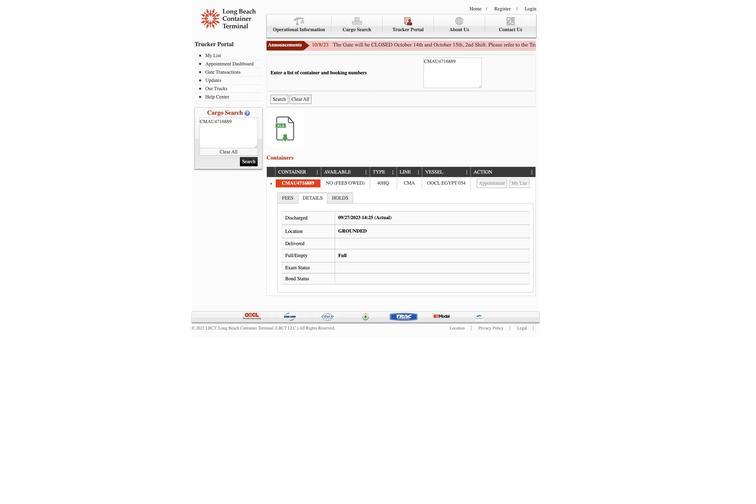 Task type: describe. For each thing, give the bounding box(es) containing it.
to
[[516, 41, 520, 48]]

exam
[[285, 266, 297, 271]]

line
[[400, 170, 411, 175]]

cargo search link
[[332, 16, 383, 33]]

vessel
[[426, 170, 444, 175]]

about us link
[[434, 16, 485, 33]]

0 vertical spatial cargo search
[[343, 27, 371, 32]]

contact
[[499, 27, 516, 32]]

trucks
[[214, 86, 228, 92]]

available column header
[[321, 167, 370, 178]]

register link
[[495, 6, 511, 12]]

edit column settings image
[[364, 170, 369, 175]]

menu bar containing operational information
[[267, 14, 537, 38]]

dashboard
[[233, 61, 254, 67]]

container
[[300, 70, 320, 76]]

gate
[[617, 41, 626, 48]]

tree grid containing container
[[267, 167, 536, 296]]

vessel column header
[[422, 167, 471, 178]]

oocl egypt 054 cell
[[422, 178, 471, 190]]

line link
[[400, 167, 414, 177]]

details
[[628, 41, 642, 48]]

09/27/2023 14:25 (actual)
[[338, 215, 392, 221]]

location link
[[450, 326, 465, 331]]

login
[[525, 6, 537, 12]]

be
[[365, 41, 370, 48]]

my list link
[[199, 53, 262, 58]]

0 horizontal spatial search
[[225, 109, 243, 116]]

row group containing cmau4716889
[[267, 178, 536, 296]]

information
[[300, 27, 325, 32]]

updates
[[205, 78, 222, 83]]

exam status
[[285, 266, 310, 271]]

oocl
[[427, 181, 441, 186]]

owed)
[[349, 181, 365, 186]]

our
[[205, 86, 213, 92]]

further
[[601, 41, 616, 48]]

closed
[[371, 41, 393, 48]]

1 october from the left
[[394, 41, 412, 48]]

full/empty
[[285, 253, 308, 259]]

0 vertical spatial and
[[425, 41, 433, 48]]

holds
[[332, 196, 349, 201]]

discharged
[[285, 216, 308, 221]]

will
[[355, 41, 364, 48]]

truck
[[530, 41, 543, 48]]

container link
[[279, 167, 309, 177]]

(fees
[[334, 181, 347, 186]]

1 vertical spatial trucker
[[195, 41, 216, 48]]

edit column settings image for type
[[391, 170, 396, 175]]

gate inside my list appointment dashboard gate transactions updates our trucks help center
[[205, 70, 215, 75]]

2 october from the left
[[434, 41, 452, 48]]

edit column settings image for container
[[315, 170, 320, 175]]

054
[[459, 181, 466, 186]]

page
[[581, 41, 592, 48]]

enter
[[271, 70, 283, 76]]

appointment
[[205, 61, 231, 67]]

1 horizontal spatial search
[[357, 27, 371, 32]]

row containing container
[[267, 167, 536, 178]]

egypt
[[442, 181, 457, 186]]

reserved.
[[318, 326, 335, 331]]

1 for from the left
[[593, 41, 599, 48]]

details tab
[[298, 193, 328, 204]]

login link
[[525, 6, 537, 12]]

numbers
[[348, 70, 367, 76]]

10/8/23 the gate will be closed october 14th and october 15th, 2nd shift. please refer to the truck gate hours web page for further gate details for the week.
[[312, 41, 672, 48]]

action column header
[[471, 167, 536, 178]]

10/8/23
[[312, 41, 329, 48]]

2 | from the left
[[517, 6, 518, 12]]

home
[[470, 6, 482, 12]]

operational information
[[273, 27, 325, 32]]

home link
[[470, 6, 482, 12]]

updates link
[[199, 78, 262, 83]]

0 vertical spatial portal
[[411, 27, 424, 32]]

2 for from the left
[[643, 41, 650, 48]]

1 vertical spatial cargo search
[[207, 109, 243, 116]]

(actual)
[[375, 215, 392, 221]]

status for exam status
[[298, 266, 310, 271]]

15th,
[[453, 41, 464, 48]]

1 horizontal spatial all
[[300, 326, 305, 331]]

1 the from the left
[[522, 41, 528, 48]]

edit column settings image for action
[[530, 170, 535, 175]]

type link
[[373, 167, 388, 177]]

status for bond status
[[297, 277, 309, 282]]

container
[[240, 326, 257, 331]]

1 vertical spatial portal
[[217, 41, 234, 48]]

legal
[[518, 326, 527, 331]]

bond status
[[285, 277, 309, 282]]

hours
[[556, 41, 569, 48]]

gate transactions link
[[199, 70, 262, 75]]

no
[[326, 181, 333, 186]]

available
[[324, 170, 351, 175]]

list
[[213, 53, 221, 58]]

enter a list of container and booking numbers
[[271, 70, 367, 76]]

privacy policy link
[[479, 326, 504, 331]]

register
[[495, 6, 511, 12]]

refer
[[504, 41, 515, 48]]

privacy
[[479, 326, 492, 331]]

transactions
[[216, 70, 241, 75]]

fees
[[282, 196, 294, 201]]

available link
[[324, 167, 354, 177]]

delivered
[[285, 241, 305, 247]]

please
[[489, 41, 503, 48]]

of
[[295, 70, 299, 76]]

all inside button
[[232, 149, 238, 155]]

contact us link
[[485, 16, 536, 33]]



Task type: vqa. For each thing, say whether or not it's contained in the screenshot.


Task type: locate. For each thing, give the bounding box(es) containing it.
0 vertical spatial cargo
[[343, 27, 356, 32]]

the
[[333, 41, 342, 48]]

1 vertical spatial and
[[321, 70, 329, 76]]

0 vertical spatial all
[[232, 149, 238, 155]]

0 horizontal spatial all
[[232, 149, 238, 155]]

14:25
[[362, 215, 373, 221]]

2023
[[196, 326, 205, 331]]

edit column settings image inside container column header
[[315, 170, 320, 175]]

trucker portal up 14th
[[393, 27, 424, 32]]

october left 14th
[[394, 41, 412, 48]]

0 horizontal spatial |
[[487, 6, 487, 12]]

action
[[474, 170, 492, 175]]

trucker portal link
[[383, 16, 434, 33]]

trucker portal up list
[[195, 41, 234, 48]]

container column header
[[275, 167, 321, 178]]

center
[[216, 94, 229, 100]]

search down help center link
[[225, 109, 243, 116]]

legal link
[[518, 326, 527, 331]]

4 edit column settings image from the left
[[465, 170, 470, 175]]

1 horizontal spatial trucker portal
[[393, 27, 424, 32]]

1 us from the left
[[464, 27, 469, 32]]

portal up my list link
[[217, 41, 234, 48]]

cargo up will
[[343, 27, 356, 32]]

1 horizontal spatial location
[[450, 326, 465, 331]]

us inside "link"
[[464, 27, 469, 32]]

for right details
[[643, 41, 650, 48]]

rights
[[306, 326, 317, 331]]

0 horizontal spatial cargo
[[207, 109, 224, 116]]

search up be
[[357, 27, 371, 32]]

type column header
[[370, 167, 397, 178]]

web
[[571, 41, 580, 48]]

containers
[[267, 155, 294, 161]]

0 horizontal spatial menu bar
[[195, 52, 265, 101]]

and right 14th
[[425, 41, 433, 48]]

0 vertical spatial location
[[285, 229, 303, 234]]

gate right truck at the right of the page
[[544, 41, 554, 48]]

clear all
[[220, 149, 238, 155]]

oocl egypt 054
[[427, 181, 466, 186]]

(lbct
[[275, 326, 287, 331]]

1 horizontal spatial menu bar
[[267, 14, 537, 38]]

october left 15th,
[[434, 41, 452, 48]]

5 edit column settings image from the left
[[530, 170, 535, 175]]

list
[[287, 70, 294, 76]]

holds tab
[[327, 193, 353, 204]]

type
[[373, 170, 385, 175]]

40hq cell
[[370, 178, 397, 190]]

1 vertical spatial location
[[450, 326, 465, 331]]

no (fees owed) cell
[[321, 178, 370, 190]]

1 vertical spatial status
[[297, 277, 309, 282]]

my
[[205, 53, 212, 58]]

0 horizontal spatial for
[[593, 41, 599, 48]]

policy
[[493, 326, 504, 331]]

menu bar containing my list
[[195, 52, 265, 101]]

edit column settings image for vessel
[[465, 170, 470, 175]]

0 horizontal spatial us
[[464, 27, 469, 32]]

portal up 14th
[[411, 27, 424, 32]]

0 vertical spatial search
[[357, 27, 371, 32]]

1 vertical spatial search
[[225, 109, 243, 116]]

1 horizontal spatial trucker
[[393, 27, 410, 32]]

edit column settings image inside vessel column header
[[465, 170, 470, 175]]

the left week.
[[651, 41, 658, 48]]

status
[[298, 266, 310, 271], [297, 277, 309, 282]]

0 vertical spatial menu bar
[[267, 14, 537, 38]]

us for about us
[[464, 27, 469, 32]]

cell
[[471, 178, 536, 190]]

cargo search up will
[[343, 27, 371, 32]]

0 horizontal spatial trucker
[[195, 41, 216, 48]]

1 | from the left
[[487, 6, 487, 12]]

us right contact
[[517, 27, 522, 32]]

gate up updates on the top left of the page
[[205, 70, 215, 75]]

2 the from the left
[[651, 41, 658, 48]]

1 row from the top
[[267, 167, 536, 178]]

lbct,
[[206, 326, 217, 331]]

1 horizontal spatial and
[[425, 41, 433, 48]]

clear
[[220, 149, 230, 155]]

bond
[[285, 277, 296, 282]]

menu bar
[[267, 14, 537, 38], [195, 52, 265, 101]]

2 edit column settings image from the left
[[391, 170, 396, 175]]

gate right the
[[343, 41, 354, 48]]

14th
[[413, 41, 423, 48]]

0 vertical spatial trucker
[[393, 27, 410, 32]]

help
[[205, 94, 215, 100]]

1 edit column settings image from the left
[[315, 170, 320, 175]]

no (fees owed)
[[326, 181, 365, 186]]

0 horizontal spatial gate
[[205, 70, 215, 75]]

container
[[279, 170, 306, 175]]

trucker portal
[[393, 27, 424, 32], [195, 41, 234, 48]]

a
[[284, 70, 286, 76]]

about
[[450, 27, 463, 32]]

row down line
[[267, 178, 536, 190]]

location left privacy
[[450, 326, 465, 331]]

1 horizontal spatial gate
[[343, 41, 354, 48]]

Enter container numbers and/ or booking numbers. Press ESC to reset input box text field
[[424, 58, 482, 88]]

| right the home link
[[487, 6, 487, 12]]

announcements
[[268, 42, 302, 48]]

2 us from the left
[[517, 27, 522, 32]]

Enter container numbers and/ or booking numbers.  text field
[[200, 118, 258, 149]]

tree grid
[[267, 167, 536, 296]]

row group
[[267, 178, 536, 296]]

tab list
[[276, 191, 535, 294]]

status up bond status
[[298, 266, 310, 271]]

0 horizontal spatial portal
[[217, 41, 234, 48]]

None submit
[[271, 95, 288, 104], [240, 157, 258, 167], [271, 95, 288, 104], [240, 157, 258, 167]]

about us
[[450, 27, 469, 32]]

terminal
[[258, 326, 274, 331]]

cargo search
[[343, 27, 371, 32], [207, 109, 243, 116]]

all
[[232, 149, 238, 155], [300, 326, 305, 331]]

grounded
[[338, 229, 367, 234]]

edit column settings image inside type column header
[[391, 170, 396, 175]]

edit column settings image inside action column header
[[530, 170, 535, 175]]

portal
[[411, 27, 424, 32], [217, 41, 234, 48]]

3 edit column settings image from the left
[[416, 170, 421, 175]]

all right clear
[[232, 149, 238, 155]]

edit column settings image for line
[[416, 170, 421, 175]]

1 horizontal spatial for
[[643, 41, 650, 48]]

help center link
[[199, 94, 262, 100]]

the right to
[[522, 41, 528, 48]]

row containing cmau4716889
[[267, 178, 536, 190]]

1 horizontal spatial portal
[[411, 27, 424, 32]]

cargo search down center on the top
[[207, 109, 243, 116]]

0 horizontal spatial trucker portal
[[195, 41, 234, 48]]

cmau4716889 cell
[[275, 178, 321, 190]]

1 vertical spatial menu bar
[[195, 52, 265, 101]]

trucker inside "menu bar"
[[393, 27, 410, 32]]

us right about
[[464, 27, 469, 32]]

and left booking
[[321, 70, 329, 76]]

vessel link
[[426, 167, 446, 177]]

©
[[192, 326, 195, 331]]

0 horizontal spatial october
[[394, 41, 412, 48]]

0 horizontal spatial location
[[285, 229, 303, 234]]

appointment dashboard link
[[199, 61, 262, 67]]

all right the 'llc.)'
[[300, 326, 305, 331]]

our trucks link
[[199, 86, 262, 92]]

0 horizontal spatial the
[[522, 41, 528, 48]]

09/27/2023
[[338, 215, 361, 221]]

edit column settings image
[[315, 170, 320, 175], [391, 170, 396, 175], [416, 170, 421, 175], [465, 170, 470, 175], [530, 170, 535, 175]]

row
[[267, 167, 536, 178], [267, 178, 536, 190]]

cmau4716889
[[282, 181, 314, 186]]

location
[[285, 229, 303, 234], [450, 326, 465, 331]]

cma cell
[[397, 178, 422, 190]]

line column header
[[397, 167, 422, 178]]

the
[[522, 41, 528, 48], [651, 41, 658, 48]]

None button
[[290, 95, 312, 104], [477, 179, 507, 188], [510, 179, 530, 188], [290, 95, 312, 104], [477, 179, 507, 188], [510, 179, 530, 188]]

for
[[593, 41, 599, 48], [643, 41, 650, 48]]

trucker up my on the left top
[[195, 41, 216, 48]]

cma
[[404, 181, 415, 186]]

llc.)
[[288, 326, 299, 331]]

operational information link
[[267, 16, 332, 33]]

trucker up closed
[[393, 27, 410, 32]]

trucker
[[393, 27, 410, 32], [195, 41, 216, 48]]

0 vertical spatial trucker portal
[[393, 27, 424, 32]]

edit column settings image inside line column header
[[416, 170, 421, 175]]

status down exam status
[[297, 277, 309, 282]]

1 vertical spatial cargo
[[207, 109, 224, 116]]

details
[[303, 196, 323, 201]]

1 vertical spatial trucker portal
[[195, 41, 234, 48]]

for right page
[[593, 41, 599, 48]]

1 vertical spatial all
[[300, 326, 305, 331]]

| left login
[[517, 6, 518, 12]]

long
[[218, 326, 227, 331]]

us for contact us
[[517, 27, 522, 32]]

1 horizontal spatial october
[[434, 41, 452, 48]]

action link
[[474, 167, 495, 177]]

location up delivered
[[285, 229, 303, 234]]

1 horizontal spatial the
[[651, 41, 658, 48]]

0 horizontal spatial cargo search
[[207, 109, 243, 116]]

1 horizontal spatial |
[[517, 6, 518, 12]]

us
[[464, 27, 469, 32], [517, 27, 522, 32]]

booking
[[330, 70, 347, 76]]

2nd
[[466, 41, 474, 48]]

privacy policy
[[479, 326, 504, 331]]

tab list containing fees
[[276, 191, 535, 294]]

2 horizontal spatial gate
[[544, 41, 554, 48]]

0 vertical spatial status
[[298, 266, 310, 271]]

1 horizontal spatial cargo search
[[343, 27, 371, 32]]

row up cma
[[267, 167, 536, 178]]

1 horizontal spatial us
[[517, 27, 522, 32]]

fees tab
[[277, 193, 298, 204]]

beach
[[229, 326, 239, 331]]

1 horizontal spatial cargo
[[343, 27, 356, 32]]

shift.
[[475, 41, 487, 48]]

0 horizontal spatial and
[[321, 70, 329, 76]]

2 row from the top
[[267, 178, 536, 190]]

cargo down help
[[207, 109, 224, 116]]



